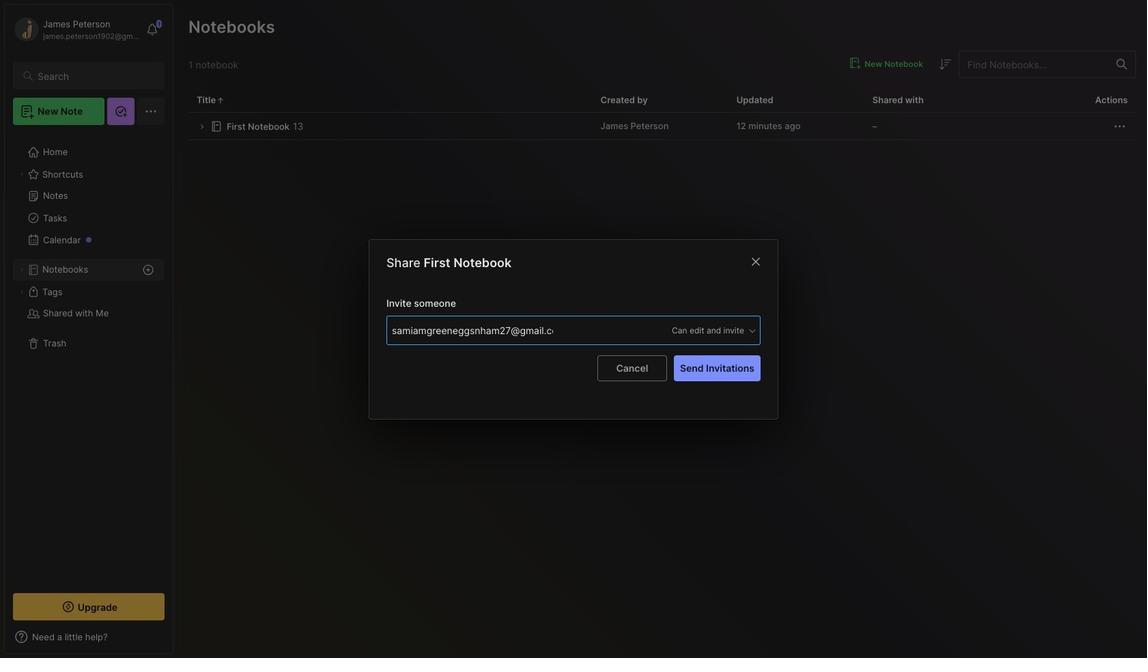 Task type: locate. For each thing, give the bounding box(es) containing it.
Add tag field
[[391, 323, 555, 338]]

row
[[189, 113, 1137, 140]]

tree inside "main" element
[[5, 133, 173, 581]]

None search field
[[38, 68, 152, 84]]

tree
[[5, 133, 173, 581]]

expand notebooks image
[[18, 266, 26, 274]]

close image
[[748, 253, 765, 270]]



Task type: vqa. For each thing, say whether or not it's contained in the screenshot.
Close image
yes



Task type: describe. For each thing, give the bounding box(es) containing it.
Find Notebooks… text field
[[960, 53, 1109, 76]]

none search field inside "main" element
[[38, 68, 152, 84]]

expand tags image
[[18, 288, 26, 296]]

Select permission field
[[646, 324, 758, 336]]

main element
[[0, 0, 178, 658]]

Search text field
[[38, 70, 152, 83]]



